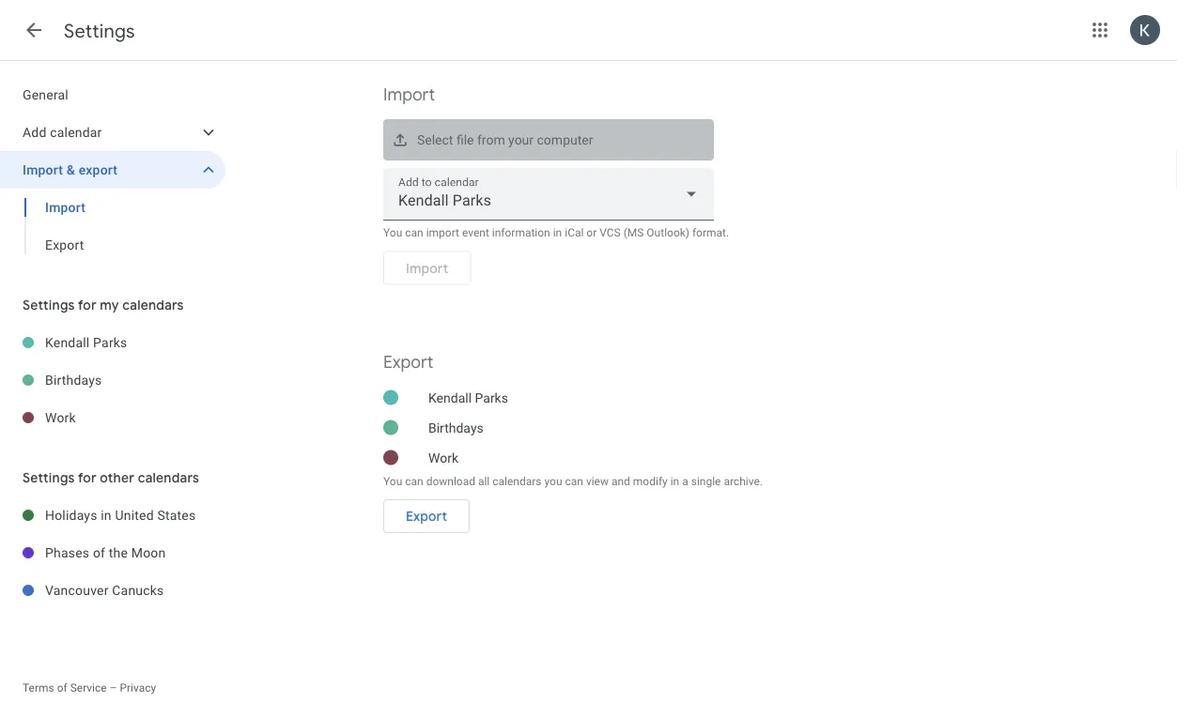 Task type: vqa. For each thing, say whether or not it's contained in the screenshot.
Import to the top
yes



Task type: locate. For each thing, give the bounding box(es) containing it.
2 vertical spatial settings
[[23, 470, 75, 486]]

0 horizontal spatial in
[[101, 508, 112, 523]]

settings up holidays
[[23, 470, 75, 486]]

1 vertical spatial kendall
[[429, 390, 472, 406]]

birthdays up download
[[429, 420, 484, 436]]

kendall up download
[[429, 390, 472, 406]]

calendars
[[122, 297, 184, 313], [138, 470, 199, 486], [493, 475, 542, 488]]

in
[[553, 226, 562, 240], [671, 475, 680, 488], [101, 508, 112, 523]]

calendars up the 'states'
[[138, 470, 199, 486]]

0 vertical spatial kendall
[[45, 335, 90, 351]]

can left download
[[405, 475, 424, 488]]

0 vertical spatial parks
[[93, 335, 127, 351]]

1 horizontal spatial of
[[93, 546, 105, 561]]

you
[[545, 475, 563, 488]]

import down import & export
[[45, 200, 86, 215]]

calendars right my
[[122, 297, 184, 313]]

birthdays tree item
[[0, 362, 226, 399]]

birthdays down kendall parks tree item
[[45, 373, 102, 388]]

1 for from the top
[[78, 297, 97, 313]]

import
[[426, 226, 460, 240]]

export for you can download all calendars you can view and modify in a single archive.
[[406, 509, 447, 525]]

kendall
[[45, 335, 90, 351], [429, 390, 472, 406]]

in left a
[[671, 475, 680, 488]]

you for you can download all calendars you can view and modify in a single archive.
[[383, 475, 403, 488]]

vancouver canucks tree item
[[0, 572, 226, 610]]

you
[[383, 226, 403, 240], [383, 475, 403, 488]]

2 vertical spatial in
[[101, 508, 112, 523]]

settings for settings for my calendars
[[23, 297, 75, 313]]

export inside 'tree'
[[45, 237, 84, 253]]

kendall down settings for my calendars
[[45, 335, 90, 351]]

2 vertical spatial export
[[406, 509, 447, 525]]

privacy link
[[120, 682, 156, 695]]

group
[[0, 189, 226, 264]]

vancouver
[[45, 583, 109, 599]]

1 horizontal spatial in
[[553, 226, 562, 240]]

select
[[417, 132, 453, 148]]

None field
[[383, 168, 714, 221]]

work down 'birthdays' tree item
[[45, 410, 76, 426]]

you can download all calendars you can view and modify in a single archive.
[[383, 475, 763, 488]]

phases of the moon link
[[45, 535, 226, 572]]

select file from your computer
[[417, 132, 593, 148]]

export
[[45, 237, 84, 253], [383, 351, 434, 373], [406, 509, 447, 525]]

all
[[478, 475, 490, 488]]

birthdays link
[[45, 362, 226, 399]]

you for you can import event information in ical or vcs (ms outlook) format.
[[383, 226, 403, 240]]

phases of the moon tree item
[[0, 535, 226, 572]]

1 horizontal spatial parks
[[475, 390, 508, 406]]

my
[[100, 297, 119, 313]]

1 horizontal spatial kendall parks
[[429, 390, 508, 406]]

your
[[509, 132, 534, 148]]

1 vertical spatial for
[[78, 470, 97, 486]]

work
[[45, 410, 76, 426], [429, 450, 459, 466]]

settings for settings for other calendars
[[23, 470, 75, 486]]

kendall parks down settings for my calendars
[[45, 335, 127, 351]]

settings right go back image
[[64, 19, 135, 43]]

export for import
[[45, 237, 84, 253]]

1 vertical spatial export
[[383, 351, 434, 373]]

of inside tree item
[[93, 546, 105, 561]]

0 horizontal spatial work
[[45, 410, 76, 426]]

kendall parks up all
[[429, 390, 508, 406]]

can for import
[[405, 226, 424, 240]]

parks up all
[[475, 390, 508, 406]]

2 vertical spatial import
[[45, 200, 86, 215]]

1 vertical spatial of
[[57, 682, 67, 695]]

service
[[70, 682, 107, 695]]

1 horizontal spatial kendall
[[429, 390, 472, 406]]

computer
[[537, 132, 593, 148]]

2 for from the top
[[78, 470, 97, 486]]

add
[[23, 125, 47, 140]]

0 vertical spatial for
[[78, 297, 97, 313]]

of
[[93, 546, 105, 561], [57, 682, 67, 695]]

&
[[67, 162, 75, 178]]

calendar
[[50, 125, 102, 140]]

parks
[[93, 335, 127, 351], [475, 390, 508, 406]]

1 you from the top
[[383, 226, 403, 240]]

work up download
[[429, 450, 459, 466]]

0 horizontal spatial of
[[57, 682, 67, 695]]

archive.
[[724, 475, 763, 488]]

import
[[383, 84, 435, 105], [23, 162, 63, 178], [45, 200, 86, 215]]

group containing import
[[0, 189, 226, 264]]

0 vertical spatial work
[[45, 410, 76, 426]]

you left download
[[383, 475, 403, 488]]

in inside "link"
[[101, 508, 112, 523]]

0 vertical spatial export
[[45, 237, 84, 253]]

1 vertical spatial settings
[[23, 297, 75, 313]]

0 vertical spatial of
[[93, 546, 105, 561]]

of for phases
[[93, 546, 105, 561]]

1 vertical spatial kendall parks
[[429, 390, 508, 406]]

0 vertical spatial birthdays
[[45, 373, 102, 388]]

in left 'ical'
[[553, 226, 562, 240]]

and
[[612, 475, 631, 488]]

information
[[492, 226, 550, 240]]

0 horizontal spatial kendall
[[45, 335, 90, 351]]

in left united on the bottom left of the page
[[101, 508, 112, 523]]

import up 'select'
[[383, 84, 435, 105]]

you left import
[[383, 226, 403, 240]]

1 vertical spatial you
[[383, 475, 403, 488]]

1 vertical spatial import
[[23, 162, 63, 178]]

you can import event information in ical or vcs (ms outlook) format.
[[383, 226, 729, 240]]

phases
[[45, 546, 89, 561]]

for left my
[[78, 297, 97, 313]]

0 vertical spatial in
[[553, 226, 562, 240]]

can left import
[[405, 226, 424, 240]]

file
[[457, 132, 474, 148]]

kendall parks
[[45, 335, 127, 351], [429, 390, 508, 406]]

kendall parks tree item
[[0, 324, 226, 362]]

settings for my calendars
[[23, 297, 184, 313]]

can
[[405, 226, 424, 240], [405, 475, 424, 488], [565, 475, 584, 488]]

1 vertical spatial birthdays
[[429, 420, 484, 436]]

1 vertical spatial in
[[671, 475, 680, 488]]

modify
[[633, 475, 668, 488]]

of left the
[[93, 546, 105, 561]]

download
[[426, 475, 476, 488]]

phases of the moon
[[45, 546, 166, 561]]

birthdays
[[45, 373, 102, 388], [429, 420, 484, 436]]

2 you from the top
[[383, 475, 403, 488]]

for
[[78, 297, 97, 313], [78, 470, 97, 486]]

tree
[[0, 76, 226, 264]]

0 horizontal spatial parks
[[93, 335, 127, 351]]

of right terms
[[57, 682, 67, 695]]

settings
[[64, 19, 135, 43], [23, 297, 75, 313], [23, 470, 75, 486]]

0 horizontal spatial birthdays
[[45, 373, 102, 388]]

import & export tree item
[[0, 151, 226, 189]]

tree containing general
[[0, 76, 226, 264]]

kendall parks inside tree item
[[45, 335, 127, 351]]

moon
[[131, 546, 166, 561]]

settings left my
[[23, 297, 75, 313]]

general
[[23, 87, 69, 102]]

for left other
[[78, 470, 97, 486]]

0 vertical spatial settings
[[64, 19, 135, 43]]

0 vertical spatial kendall parks
[[45, 335, 127, 351]]

1 horizontal spatial work
[[429, 450, 459, 466]]

import left "&"
[[23, 162, 63, 178]]

0 vertical spatial you
[[383, 226, 403, 240]]

parks down my
[[93, 335, 127, 351]]

0 horizontal spatial kendall parks
[[45, 335, 127, 351]]



Task type: describe. For each thing, give the bounding box(es) containing it.
kendall inside kendall parks tree item
[[45, 335, 90, 351]]

view
[[586, 475, 609, 488]]

united
[[115, 508, 154, 523]]

1 vertical spatial work
[[429, 450, 459, 466]]

terms
[[23, 682, 54, 695]]

work tree item
[[0, 399, 226, 437]]

calendars right all
[[493, 475, 542, 488]]

from
[[477, 132, 505, 148]]

outlook)
[[647, 226, 690, 240]]

states
[[157, 508, 196, 523]]

(ms
[[624, 226, 644, 240]]

for for other
[[78, 470, 97, 486]]

settings heading
[[64, 19, 135, 43]]

settings for my calendars tree
[[0, 324, 226, 437]]

export
[[79, 162, 118, 178]]

2 horizontal spatial in
[[671, 475, 680, 488]]

format.
[[693, 226, 729, 240]]

or
[[587, 226, 597, 240]]

holidays in united states
[[45, 508, 196, 523]]

other
[[100, 470, 135, 486]]

a
[[682, 475, 689, 488]]

privacy
[[120, 682, 156, 695]]

the
[[109, 546, 128, 561]]

0 vertical spatial import
[[383, 84, 435, 105]]

can for download
[[405, 475, 424, 488]]

can right you
[[565, 475, 584, 488]]

settings for settings
[[64, 19, 135, 43]]

work inside 'link'
[[45, 410, 76, 426]]

go back image
[[23, 19, 45, 41]]

terms of service link
[[23, 682, 107, 695]]

1 vertical spatial parks
[[475, 390, 508, 406]]

holidays in united states tree item
[[0, 497, 226, 535]]

birthdays inside tree item
[[45, 373, 102, 388]]

event
[[462, 226, 489, 240]]

terms of service – privacy
[[23, 682, 156, 695]]

1 horizontal spatial birthdays
[[429, 420, 484, 436]]

vancouver canucks
[[45, 583, 164, 599]]

for for my
[[78, 297, 97, 313]]

import inside 'tree item'
[[23, 162, 63, 178]]

calendars for settings for my calendars
[[122, 297, 184, 313]]

select file from your computer button
[[383, 119, 714, 161]]

vancouver canucks link
[[45, 572, 226, 610]]

ical
[[565, 226, 584, 240]]

holidays in united states link
[[45, 497, 226, 535]]

add calendar
[[23, 125, 102, 140]]

parks inside tree item
[[93, 335, 127, 351]]

import & export
[[23, 162, 118, 178]]

settings for other calendars tree
[[0, 497, 226, 610]]

vcs
[[600, 226, 621, 240]]

canucks
[[112, 583, 164, 599]]

of for terms
[[57, 682, 67, 695]]

–
[[110, 682, 117, 695]]

calendars for settings for other calendars
[[138, 470, 199, 486]]

single
[[691, 475, 721, 488]]

holidays
[[45, 508, 97, 523]]

work link
[[45, 399, 226, 437]]

settings for other calendars
[[23, 470, 199, 486]]



